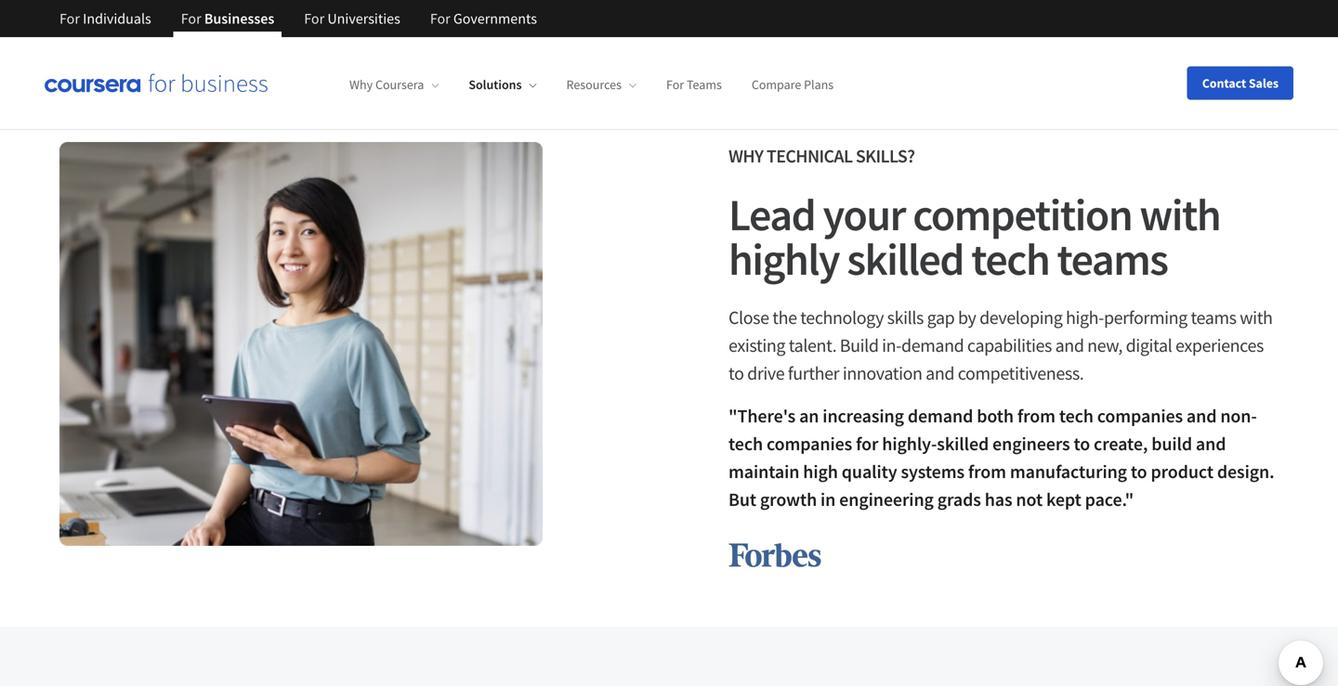 Task type: vqa. For each thing, say whether or not it's contained in the screenshot.
Hec Paris IMAGE
no



Task type: describe. For each thing, give the bounding box(es) containing it.
your
[[823, 187, 906, 243]]

engineering
[[840, 488, 934, 512]]

coursera for business image
[[45, 74, 268, 93]]

high
[[803, 461, 838, 484]]

to inside close the technology skills gap by developing high-performing teams with existing talent. build in-demand capabilities and new, digital experiences to drive further innovation and competitiveness.
[[729, 362, 744, 385]]

1 vertical spatial companies
[[767, 433, 853, 456]]

1 horizontal spatial from
[[1018, 405, 1056, 428]]

in-
[[882, 334, 902, 357]]

for for governments
[[430, 9, 451, 28]]

growth
[[760, 488, 817, 512]]

for teams
[[667, 76, 722, 93]]

with inside the 'lead your competition with highly skilled tech teams'
[[1140, 187, 1221, 243]]

teams
[[687, 76, 722, 93]]

developing
[[980, 306, 1063, 330]]

close
[[729, 306, 769, 330]]

universities
[[328, 9, 400, 28]]

digital
[[1126, 334, 1173, 357]]

by
[[958, 306, 977, 330]]

compare
[[752, 76, 802, 93]]

further
[[788, 362, 840, 385]]

governments
[[454, 9, 537, 28]]

manufacturing
[[1010, 461, 1128, 484]]

for teams link
[[667, 76, 722, 93]]

for governments
[[430, 9, 537, 28]]

kept
[[1047, 488, 1082, 512]]

for for individuals
[[59, 9, 80, 28]]

maintain
[[729, 461, 800, 484]]

gap
[[927, 306, 955, 330]]

highly-
[[882, 433, 937, 456]]

for
[[856, 433, 879, 456]]

why technical skills? image
[[59, 142, 543, 547]]

for for businesses
[[181, 9, 201, 28]]

technical
[[767, 145, 853, 168]]

systems
[[901, 461, 965, 484]]

compare plans link
[[752, 76, 834, 93]]

for for universities
[[304, 9, 325, 28]]

talent.
[[789, 334, 837, 357]]

teams inside the 'lead your competition with highly skilled tech teams'
[[1057, 231, 1168, 287]]

lead
[[729, 187, 816, 243]]

design.
[[1218, 461, 1275, 484]]

and down gap
[[926, 362, 955, 385]]

resources link
[[567, 76, 637, 93]]

individuals
[[83, 9, 151, 28]]

why technical skills?
[[729, 145, 915, 168]]

contact
[[1203, 75, 1247, 92]]

engineers
[[993, 433, 1071, 456]]

non-
[[1221, 405, 1257, 428]]

solutions link
[[469, 76, 537, 93]]

both
[[977, 405, 1014, 428]]

why for why coursera
[[350, 76, 373, 93]]

the
[[773, 306, 797, 330]]

high-
[[1066, 306, 1104, 330]]

skills?
[[856, 145, 915, 168]]

pace."
[[1085, 488, 1134, 512]]

2 vertical spatial to
[[1131, 461, 1148, 484]]

not
[[1016, 488, 1043, 512]]



Task type: locate. For each thing, give the bounding box(es) containing it.
businesses
[[204, 9, 274, 28]]

quality
[[842, 461, 898, 484]]

"there's
[[729, 405, 796, 428]]

0 horizontal spatial companies
[[767, 433, 853, 456]]

performing
[[1104, 306, 1188, 330]]

skilled
[[847, 231, 964, 287], [937, 433, 989, 456]]

companies down the an
[[767, 433, 853, 456]]

0 horizontal spatial teams
[[1057, 231, 1168, 287]]

skills
[[887, 306, 924, 330]]

tech up developing
[[972, 231, 1050, 287]]

0 horizontal spatial from
[[969, 461, 1007, 484]]

lead your competition with highly skilled tech teams
[[729, 187, 1221, 287]]

1 vertical spatial from
[[969, 461, 1007, 484]]

plans
[[804, 76, 834, 93]]

technology
[[801, 306, 884, 330]]

close the technology skills gap by developing high-performing teams with existing talent. build in-demand capabilities and new, digital experiences to drive further innovation and competitiveness.
[[729, 306, 1273, 385]]

and left the non-
[[1187, 405, 1217, 428]]

product
[[1151, 461, 1214, 484]]

and right build
[[1196, 433, 1227, 456]]

highly
[[729, 231, 840, 287]]

experiences
[[1176, 334, 1264, 357]]

1 vertical spatial teams
[[1191, 306, 1237, 330]]

why
[[350, 76, 373, 93], [729, 145, 764, 168]]

banner navigation
[[45, 0, 552, 37]]

for left teams
[[667, 76, 684, 93]]

0 vertical spatial skilled
[[847, 231, 964, 287]]

0 horizontal spatial why
[[350, 76, 373, 93]]

0 vertical spatial teams
[[1057, 231, 1168, 287]]

0 vertical spatial from
[[1018, 405, 1056, 428]]

0 horizontal spatial with
[[1140, 187, 1221, 243]]

1 vertical spatial to
[[1074, 433, 1091, 456]]

forbes logo image
[[729, 544, 822, 568]]

grads
[[938, 488, 981, 512]]

why left technical
[[729, 145, 764, 168]]

tech down the "there's at the right bottom of the page
[[729, 433, 763, 456]]

companies up create,
[[1098, 405, 1183, 428]]

resources
[[567, 76, 622, 93]]

tech up engineers
[[1060, 405, 1094, 428]]

why for why technical skills?
[[729, 145, 764, 168]]

competitiveness.
[[958, 362, 1084, 385]]

companies
[[1098, 405, 1183, 428], [767, 433, 853, 456]]

1 horizontal spatial with
[[1240, 306, 1273, 330]]

from up engineers
[[1018, 405, 1056, 428]]

for businesses
[[181, 9, 274, 28]]

0 vertical spatial demand
[[902, 334, 964, 357]]

from
[[1018, 405, 1056, 428], [969, 461, 1007, 484]]

0 vertical spatial why
[[350, 76, 373, 93]]

0 horizontal spatial to
[[729, 362, 744, 385]]

skilled inside the 'lead your competition with highly skilled tech teams'
[[847, 231, 964, 287]]

to up manufacturing on the bottom right of page
[[1074, 433, 1091, 456]]

demand up highly-
[[908, 405, 974, 428]]

tech
[[972, 231, 1050, 287], [1060, 405, 1094, 428], [729, 433, 763, 456]]

for left governments
[[430, 9, 451, 28]]

1 vertical spatial why
[[729, 145, 764, 168]]

demand inside "there's an increasing demand both from tech companies and non- tech companies for highly-skilled engineers to create, build and maintain high quality systems from manufacturing to product design. but growth in engineering grads has not kept pace."
[[908, 405, 974, 428]]

skilled up the skills
[[847, 231, 964, 287]]

demand inside close the technology skills gap by developing high-performing teams with existing talent. build in-demand capabilities and new, digital experiences to drive further innovation and competitiveness.
[[902, 334, 964, 357]]

teams up high- at the top right
[[1057, 231, 1168, 287]]

contact sales
[[1203, 75, 1279, 92]]

with
[[1140, 187, 1221, 243], [1240, 306, 1273, 330]]

from up the has
[[969, 461, 1007, 484]]

and down high- at the top right
[[1056, 334, 1084, 357]]

solutions
[[469, 76, 522, 93]]

for individuals
[[59, 9, 151, 28]]

drive
[[747, 362, 785, 385]]

1 horizontal spatial teams
[[1191, 306, 1237, 330]]

skilled inside "there's an increasing demand both from tech companies and non- tech companies for highly-skilled engineers to create, build and maintain high quality systems from manufacturing to product design. but growth in engineering grads has not kept pace."
[[937, 433, 989, 456]]

for universities
[[304, 9, 400, 28]]

1 vertical spatial demand
[[908, 405, 974, 428]]

0 vertical spatial with
[[1140, 187, 1221, 243]]

why left coursera
[[350, 76, 373, 93]]

skilled up systems
[[937, 433, 989, 456]]

0 vertical spatial to
[[729, 362, 744, 385]]

for left businesses
[[181, 9, 201, 28]]

2 vertical spatial tech
[[729, 433, 763, 456]]

for left individuals
[[59, 9, 80, 28]]

teams
[[1057, 231, 1168, 287], [1191, 306, 1237, 330]]

competition
[[913, 187, 1132, 243]]

to
[[729, 362, 744, 385], [1074, 433, 1091, 456], [1131, 461, 1148, 484]]

contact sales button
[[1188, 66, 1294, 100]]

compare plans
[[752, 76, 834, 93]]

1 horizontal spatial why
[[729, 145, 764, 168]]

capabilities
[[968, 334, 1052, 357]]

an
[[800, 405, 819, 428]]

demand
[[902, 334, 964, 357], [908, 405, 974, 428]]

0 vertical spatial tech
[[972, 231, 1050, 287]]

for
[[59, 9, 80, 28], [181, 9, 201, 28], [304, 9, 325, 28], [430, 9, 451, 28], [667, 76, 684, 93]]

teams inside close the technology skills gap by developing high-performing teams with existing talent. build in-demand capabilities and new, digital experiences to drive further innovation and competitiveness.
[[1191, 306, 1237, 330]]

1 horizontal spatial to
[[1074, 433, 1091, 456]]

and
[[1056, 334, 1084, 357], [926, 362, 955, 385], [1187, 405, 1217, 428], [1196, 433, 1227, 456]]

1 vertical spatial with
[[1240, 306, 1273, 330]]

1 vertical spatial skilled
[[937, 433, 989, 456]]

"there's an increasing demand both from tech companies and non- tech companies for highly-skilled engineers to create, build and maintain high quality systems from manufacturing to product design. but growth in engineering grads has not kept pace."
[[729, 405, 1275, 512]]

tech for from
[[1060, 405, 1094, 428]]

1 vertical spatial tech
[[1060, 405, 1094, 428]]

has
[[985, 488, 1013, 512]]

to left 'drive'
[[729, 362, 744, 385]]

in
[[821, 488, 836, 512]]

teams up experiences
[[1191, 306, 1237, 330]]

0 vertical spatial companies
[[1098, 405, 1183, 428]]

1 horizontal spatial tech
[[972, 231, 1050, 287]]

new,
[[1088, 334, 1123, 357]]

tech inside the 'lead your competition with highly skilled tech teams'
[[972, 231, 1050, 287]]

tech for skilled
[[972, 231, 1050, 287]]

innovation
[[843, 362, 923, 385]]

why coursera link
[[350, 76, 439, 93]]

why coursera
[[350, 76, 424, 93]]

with inside close the technology skills gap by developing high-performing teams with existing talent. build in-demand capabilities and new, digital experiences to drive further innovation and competitiveness.
[[1240, 306, 1273, 330]]

0 horizontal spatial tech
[[729, 433, 763, 456]]

2 horizontal spatial tech
[[1060, 405, 1094, 428]]

2 horizontal spatial to
[[1131, 461, 1148, 484]]

create,
[[1094, 433, 1148, 456]]

build
[[840, 334, 879, 357]]

to down create,
[[1131, 461, 1148, 484]]

demand down gap
[[902, 334, 964, 357]]

sales
[[1249, 75, 1279, 92]]

for left universities
[[304, 9, 325, 28]]

1 horizontal spatial companies
[[1098, 405, 1183, 428]]

increasing
[[823, 405, 904, 428]]

but
[[729, 488, 757, 512]]

coursera
[[376, 76, 424, 93]]

build
[[1152, 433, 1193, 456]]

existing
[[729, 334, 786, 357]]



